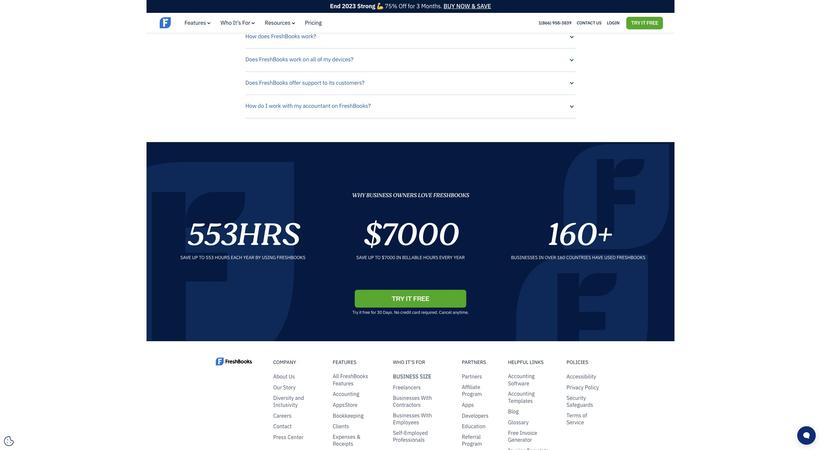 Task type: describe. For each thing, give the bounding box(es) containing it.
try it free link
[[355, 290, 467, 308]]

policies link
[[567, 360, 606, 366]]

security safeguards link
[[567, 395, 606, 409]]

now
[[457, 2, 470, 10]]

every
[[440, 255, 453, 261]]

strong
[[358, 2, 376, 10]]

careers link
[[273, 413, 292, 420]]

1 horizontal spatial who it's for link
[[393, 360, 449, 366]]

devices?
[[332, 56, 354, 63]]

30
[[377, 310, 382, 316]]

center
[[288, 435, 304, 441]]

cookie consent banner dialog
[[5, 370, 104, 446]]

freelancers
[[393, 385, 421, 391]]

press
[[273, 435, 287, 441]]

free
[[414, 295, 430, 303]]

accounting software link
[[509, 374, 554, 388]]

resources link
[[265, 19, 295, 26]]

love
[[418, 191, 432, 200]]

self-employed professionals
[[393, 430, 428, 444]]

0 vertical spatial on
[[303, 56, 309, 63]]

affiliate program
[[462, 384, 482, 398]]

receipts
[[333, 441, 354, 448]]

templates
[[509, 398, 533, 405]]

accounting up appsstore
[[333, 391, 360, 398]]

what
[[246, 9, 258, 17]]

0 horizontal spatial business
[[366, 191, 392, 200]]

up for 553
[[192, 255, 198, 261]]

contact us
[[577, 20, 602, 26]]

program for affiliate
[[462, 391, 482, 398]]

accessibility link
[[567, 374, 597, 381]]

security
[[567, 395, 586, 402]]

bookkeeping link
[[333, 413, 364, 420]]

does for does freshbooks offer support to its customers?
[[246, 79, 258, 86]]

why
[[352, 191, 365, 200]]

developers link
[[462, 413, 489, 420]]

of inside terms of service
[[583, 413, 588, 419]]

links
[[530, 360, 544, 366]]

how for how does freshbooks work?
[[246, 33, 257, 40]]

free invoice generator
[[509, 430, 538, 444]]

policy
[[585, 385, 600, 391]]

160+ businesses in over 160 countries have used freshbooks
[[511, 212, 646, 261]]

to
[[323, 79, 328, 86]]

company link
[[273, 360, 320, 366]]

75%
[[385, 2, 398, 10]]

invoice
[[520, 430, 538, 437]]

who it's for for who it's for link to the top
[[221, 19, 250, 26]]

do
[[258, 102, 264, 110]]

save for hrs
[[181, 255, 191, 261]]

and
[[295, 395, 304, 402]]

over
[[545, 255, 557, 261]]

3839
[[562, 20, 572, 26]]

features for "features" link corresponding to '1(866) 958-3839' link
[[185, 19, 206, 26]]

who it's for for right who it's for link
[[393, 360, 426, 366]]

to for 553
[[199, 255, 205, 261]]

with for businesses with employees
[[421, 413, 432, 419]]

owners
[[393, 191, 417, 200]]

required.
[[422, 310, 438, 316]]

to for $
[[375, 255, 381, 261]]

self-employed professionals link
[[393, 430, 449, 444]]

1 horizontal spatial free
[[647, 20, 659, 26]]

accountant
[[303, 102, 331, 110]]

clients
[[333, 424, 349, 430]]

card
[[412, 310, 421, 316]]

who for right who it's for link
[[393, 360, 405, 366]]

partners for 1st partners link from the bottom of the page
[[462, 374, 482, 381]]

education
[[462, 424, 486, 430]]

in inside the 160+ businesses in over 160 countries have used freshbooks
[[539, 255, 544, 261]]

customers?
[[336, 79, 365, 86]]

referral
[[462, 434, 481, 441]]

end
[[330, 2, 341, 10]]

story
[[283, 385, 296, 391]]

try it free
[[392, 295, 430, 303]]

1 vertical spatial work
[[269, 102, 281, 110]]

business size link
[[393, 374, 432, 381]]

businesses with employees
[[393, 413, 432, 426]]

2 horizontal spatial save
[[477, 2, 491, 10]]

hours inside 553 hrs save up to 553 hours each year by using freshbooks
[[215, 255, 230, 261]]

with for businesses with contractors
[[421, 395, 432, 402]]

year inside $ 7000 save up to $7000 in billable hours every year
[[454, 255, 465, 261]]

it's for right who it's for link
[[406, 360, 415, 366]]

login
[[607, 20, 620, 26]]

billable
[[403, 255, 423, 261]]

$
[[363, 212, 381, 258]]

blog
[[509, 409, 519, 416]]

save for 7000
[[357, 255, 367, 261]]

businesses for employees
[[393, 413, 420, 419]]

privacy
[[567, 385, 584, 391]]

1(866)
[[539, 20, 552, 26]]

0 vertical spatial my
[[324, 56, 331, 63]]

diversity and inclusivity link
[[273, 395, 320, 409]]

pricing link
[[305, 19, 322, 26]]

using
[[262, 255, 276, 261]]

freshbooks inside the 160+ businesses in over 160 countries have used freshbooks
[[617, 255, 646, 261]]

helpful links
[[509, 360, 544, 366]]

7000
[[381, 212, 459, 258]]

press center link
[[273, 435, 304, 442]]

no
[[394, 310, 400, 316]]

features for "features" link corresponding to right who it's for link
[[333, 360, 357, 366]]

freshbooks for all freshbooks features
[[341, 374, 368, 380]]

glossary link
[[509, 420, 529, 427]]

contact for contact us
[[577, 20, 596, 26]]

appsstore link
[[333, 402, 358, 409]]

partners for 2nd partners link from the bottom
[[462, 360, 487, 366]]

size
[[420, 374, 432, 381]]

bookkeeping
[[333, 413, 364, 420]]

up for $
[[368, 255, 374, 261]]

1 horizontal spatial on
[[332, 102, 338, 110]]

service
[[567, 420, 584, 426]]

it for free
[[359, 310, 362, 316]]

accounting
[[265, 9, 292, 17]]

958-
[[553, 20, 562, 26]]

referral program link
[[462, 434, 495, 448]]

businesses
[[511, 255, 538, 261]]

what is accounting software?
[[246, 9, 317, 17]]

does for does freshbooks work on all of my devices?
[[246, 56, 258, 63]]

try
[[392, 295, 405, 303]]

year inside 553 hrs save up to 553 hours each year by using freshbooks
[[243, 255, 255, 261]]

0 vertical spatial of
[[318, 56, 322, 63]]

1 vertical spatial freshbooks logo image
[[216, 358, 252, 367]]

1 horizontal spatial business
[[393, 374, 419, 381]]

$ 7000 save up to $7000 in billable hours every year
[[357, 212, 465, 261]]

expenses
[[333, 434, 356, 441]]



Task type: vqa. For each thing, say whether or not it's contained in the screenshot.
Calculator related to Business Loan Calculator
no



Task type: locate. For each thing, give the bounding box(es) containing it.
1 horizontal spatial of
[[583, 413, 588, 419]]

program for referral
[[462, 441, 482, 448]]

freshbooks down how does freshbooks work?
[[259, 56, 288, 63]]

with down businesses with contractors link
[[421, 413, 432, 419]]

0 vertical spatial who it's for link
[[221, 19, 255, 26]]

does
[[258, 33, 270, 40]]

1 horizontal spatial &
[[472, 2, 476, 10]]

for
[[408, 2, 415, 10], [371, 310, 376, 316]]

does freshbooks work on all of my devices?
[[246, 56, 354, 63]]

program down the affiliate
[[462, 391, 482, 398]]

how
[[246, 33, 257, 40], [246, 102, 257, 110]]

1 businesses from the top
[[393, 395, 420, 402]]

with inside businesses with contractors
[[421, 395, 432, 402]]

i
[[266, 102, 268, 110]]

1 up from the left
[[192, 255, 198, 261]]

2 partners from the top
[[462, 374, 482, 381]]

does down the 'does'
[[246, 56, 258, 63]]

1 partners from the top
[[462, 360, 487, 366]]

try it free for 30 days. no credit card required. cancel anytime.
[[353, 310, 469, 316]]

for up size
[[416, 360, 426, 366]]

its
[[329, 79, 335, 86]]

for for right who it's for link
[[416, 360, 426, 366]]

safeguards
[[567, 402, 594, 409]]

work left all
[[290, 56, 302, 63]]

hrs
[[236, 212, 299, 258]]

us for contact us
[[597, 20, 602, 26]]

1 vertical spatial free
[[509, 430, 519, 437]]

0 vertical spatial it
[[642, 20, 646, 26]]

try it free
[[632, 20, 659, 26]]

1 vertical spatial on
[[332, 102, 338, 110]]

freshbooks down the 'resources' link
[[271, 33, 300, 40]]

expenses & receipts
[[333, 434, 361, 448]]

of right all
[[318, 56, 322, 63]]

553 hrs save up to 553 hours each year by using freshbooks
[[181, 212, 306, 261]]

contact down careers link
[[273, 424, 292, 430]]

does up "do"
[[246, 79, 258, 86]]

features inside all freshbooks features
[[333, 381, 354, 387]]

0 vertical spatial try
[[632, 20, 641, 26]]

try it free link
[[627, 17, 664, 29]]

clients link
[[333, 424, 349, 431]]

1 vertical spatial us
[[289, 374, 295, 381]]

helpful
[[509, 360, 529, 366]]

how left "do"
[[246, 102, 257, 110]]

hours left every in the bottom right of the page
[[424, 255, 439, 261]]

about us
[[273, 374, 295, 381]]

diversity and inclusivity
[[273, 395, 304, 409]]

1 horizontal spatial hours
[[424, 255, 439, 261]]

with
[[421, 395, 432, 402], [421, 413, 432, 419]]

freshbooks right love
[[433, 191, 469, 200]]

on left all
[[303, 56, 309, 63]]

terms
[[567, 413, 582, 419]]

support
[[302, 79, 322, 86]]

company
[[273, 360, 296, 366]]

0 vertical spatial contact
[[577, 20, 596, 26]]

on right accountant
[[332, 102, 338, 110]]

0 vertical spatial businesses
[[393, 395, 420, 402]]

0 horizontal spatial save
[[181, 255, 191, 261]]

who it's for link up size
[[393, 360, 449, 366]]

0 vertical spatial partners link
[[462, 360, 495, 366]]

freshbooks right used
[[617, 255, 646, 261]]

1 horizontal spatial up
[[368, 255, 374, 261]]

0 horizontal spatial year
[[243, 255, 255, 261]]

2 hours from the left
[[424, 255, 439, 261]]

0 horizontal spatial to
[[199, 255, 205, 261]]

1 horizontal spatial work
[[290, 56, 302, 63]]

our story link
[[273, 385, 296, 392]]

1 year from the left
[[243, 255, 255, 261]]

2 does from the top
[[246, 79, 258, 86]]

press center
[[273, 435, 304, 441]]

1 horizontal spatial for
[[408, 2, 415, 10]]

hours inside $ 7000 save up to $7000 in billable hours every year
[[424, 255, 439, 261]]

it
[[406, 295, 412, 303]]

with down size
[[421, 395, 432, 402]]

0 horizontal spatial it's
[[233, 19, 241, 26]]

1 vertical spatial business
[[393, 374, 419, 381]]

2 vertical spatial features
[[333, 381, 354, 387]]

0 horizontal spatial of
[[318, 56, 322, 63]]

it right the login
[[642, 20, 646, 26]]

countries
[[567, 255, 592, 261]]

0 vertical spatial features
[[185, 19, 206, 26]]

1 vertical spatial features link
[[333, 360, 380, 366]]

1 vertical spatial who it's for
[[393, 360, 426, 366]]

0 vertical spatial features link
[[185, 19, 211, 26]]

free inside free invoice generator
[[509, 430, 519, 437]]

freshbooks inside all freshbooks features
[[341, 374, 368, 380]]

freshbooks left offer
[[259, 79, 288, 86]]

2 up from the left
[[368, 255, 374, 261]]

1 horizontal spatial freshbooks
[[433, 191, 469, 200]]

business
[[366, 191, 392, 200], [393, 374, 419, 381]]

0 horizontal spatial &
[[357, 434, 361, 441]]

pricing
[[305, 19, 322, 26]]

self-
[[393, 430, 405, 437]]

1 vertical spatial who
[[393, 360, 405, 366]]

for left 3
[[408, 2, 415, 10]]

1 horizontal spatial features link
[[333, 360, 380, 366]]

try right the login
[[632, 20, 641, 26]]

0 horizontal spatial for
[[371, 310, 376, 316]]

how does freshbooks work?
[[246, 33, 316, 40]]

businesses for contractors
[[393, 395, 420, 402]]

1 horizontal spatial it's
[[406, 360, 415, 366]]

1 partners link from the top
[[462, 360, 495, 366]]

employed
[[405, 430, 428, 437]]

& inside expenses & receipts
[[357, 434, 361, 441]]

1 vertical spatial partners link
[[462, 374, 482, 381]]

freshbooks?
[[339, 102, 371, 110]]

save inside $ 7000 save up to $7000 in billable hours every year
[[357, 255, 367, 261]]

0 horizontal spatial try
[[353, 310, 359, 316]]

0 horizontal spatial work
[[269, 102, 281, 110]]

save
[[477, 2, 491, 10], [181, 255, 191, 261], [357, 255, 367, 261]]

0 vertical spatial freshbooks logo image
[[160, 16, 211, 29]]

accounting for templates
[[509, 391, 535, 398]]

who it's for
[[221, 19, 250, 26], [393, 360, 426, 366]]

have
[[593, 255, 604, 261]]

1 vertical spatial my
[[294, 102, 302, 110]]

features link for right who it's for link
[[333, 360, 380, 366]]

0 vertical spatial for
[[242, 19, 250, 26]]

0 horizontal spatial it
[[359, 310, 362, 316]]

1 horizontal spatial year
[[454, 255, 465, 261]]

0 horizontal spatial for
[[242, 19, 250, 26]]

in inside $ 7000 save up to $7000 in billable hours every year
[[397, 255, 402, 261]]

free
[[363, 310, 370, 316]]

it's for who it's for link to the top
[[233, 19, 241, 26]]

businesses up contractors at the bottom of the page
[[393, 395, 420, 402]]

all
[[310, 56, 316, 63]]

2 businesses from the top
[[393, 413, 420, 419]]

contact for contact
[[273, 424, 292, 430]]

anytime.
[[453, 310, 469, 316]]

features link for '1(866) 958-3839' link
[[185, 19, 211, 26]]

1(866) 958-3839 link
[[539, 20, 572, 26]]

2 program from the top
[[462, 441, 482, 448]]

business up freelancers
[[393, 374, 419, 381]]

businesses inside businesses with employees
[[393, 413, 420, 419]]

try left free
[[353, 310, 359, 316]]

0 vertical spatial who
[[221, 19, 232, 26]]

1 vertical spatial how
[[246, 102, 257, 110]]

2 to from the left
[[375, 255, 381, 261]]

affiliate program link
[[462, 384, 495, 399]]

helpful links link
[[509, 360, 554, 366]]

0 vertical spatial free
[[647, 20, 659, 26]]

0 horizontal spatial in
[[397, 255, 402, 261]]

inclusivity
[[273, 402, 298, 409]]

2 partners link from the top
[[462, 374, 482, 381]]

1 vertical spatial of
[[583, 413, 588, 419]]

0 horizontal spatial freshbooks
[[277, 255, 306, 261]]

careers
[[273, 413, 292, 420]]

hours left each
[[215, 255, 230, 261]]

freshbooks for does freshbooks offer support to its customers?
[[259, 79, 288, 86]]

2 year from the left
[[454, 255, 465, 261]]

0 vertical spatial who it's for
[[221, 19, 250, 26]]

who it's for down what
[[221, 19, 250, 26]]

1 vertical spatial who it's for link
[[393, 360, 449, 366]]

0 horizontal spatial who it's for
[[221, 19, 250, 26]]

business right why at the top left of the page
[[366, 191, 392, 200]]

1 vertical spatial does
[[246, 79, 258, 86]]

who it's for link down what
[[221, 19, 255, 26]]

0 vertical spatial work
[[290, 56, 302, 63]]

2 with from the top
[[421, 413, 432, 419]]

1 vertical spatial program
[[462, 441, 482, 448]]

how for how do i work with my accountant on freshbooks?
[[246, 102, 257, 110]]

try for try it free
[[632, 20, 641, 26]]

0 vertical spatial business
[[366, 191, 392, 200]]

for left 30
[[371, 310, 376, 316]]

in left over
[[539, 255, 544, 261]]

freshbooks right all
[[341, 374, 368, 380]]

1 how from the top
[[246, 33, 257, 40]]

end 2023 strong 💪 75% off for 3 months. buy now & save
[[330, 2, 491, 10]]

security safeguards
[[567, 395, 594, 409]]

in right $7000
[[397, 255, 402, 261]]

1 horizontal spatial contact
[[577, 20, 596, 26]]

who it's for up 'business size'
[[393, 360, 426, 366]]

accounting up templates
[[509, 391, 535, 398]]

1 vertical spatial it's
[[406, 360, 415, 366]]

free
[[647, 20, 659, 26], [509, 430, 519, 437]]

1 vertical spatial it
[[359, 310, 362, 316]]

1 vertical spatial &
[[357, 434, 361, 441]]

appsstore
[[333, 402, 358, 409]]

businesses up the 'employees'
[[393, 413, 420, 419]]

0 horizontal spatial free
[[509, 430, 519, 437]]

employees
[[393, 420, 419, 426]]

year right every in the bottom right of the page
[[454, 255, 465, 261]]

& right expenses
[[357, 434, 361, 441]]

us up story at left bottom
[[289, 374, 295, 381]]

1 horizontal spatial who it's for
[[393, 360, 426, 366]]

0 vertical spatial does
[[246, 56, 258, 63]]

generator
[[509, 437, 532, 444]]

freshbooks for does freshbooks work on all of my devices?
[[259, 56, 288, 63]]

1 horizontal spatial save
[[357, 255, 367, 261]]

freshbooks inside 553 hrs save up to 553 hours each year by using freshbooks
[[277, 255, 306, 261]]

to inside $ 7000 save up to $7000 in billable hours every year
[[375, 255, 381, 261]]

months.
[[422, 2, 443, 10]]

1 vertical spatial for
[[371, 310, 376, 316]]

cookie preferences image
[[4, 437, 14, 447]]

accounting templates link
[[509, 391, 554, 405]]

businesses inside businesses with contractors
[[393, 395, 420, 402]]

all
[[333, 374, 339, 380]]

2 how from the top
[[246, 102, 257, 110]]

contact right 3839 at the top
[[577, 20, 596, 26]]

of right terms
[[583, 413, 588, 419]]

blog link
[[509, 409, 519, 416]]

to inside 553 hrs save up to 553 hours each year by using freshbooks
[[199, 255, 205, 261]]

0 horizontal spatial my
[[294, 102, 302, 110]]

freshbooks logo image
[[160, 16, 211, 29], [216, 358, 252, 367]]

1 vertical spatial businesses
[[393, 413, 420, 419]]

my right all
[[324, 56, 331, 63]]

accounting software
[[509, 374, 535, 387]]

all freshbooks features link
[[333, 374, 380, 388]]

resources
[[265, 19, 291, 26]]

0 vertical spatial for
[[408, 2, 415, 10]]

who inside who it's for link
[[393, 360, 405, 366]]

our
[[273, 385, 282, 391]]

for down what
[[242, 19, 250, 26]]

up inside 553 hrs save up to 553 hours each year by using freshbooks
[[192, 255, 198, 261]]

1 horizontal spatial in
[[539, 255, 544, 261]]

apps
[[462, 402, 474, 409]]

2 horizontal spatial freshbooks
[[617, 255, 646, 261]]

0 vertical spatial program
[[462, 391, 482, 398]]

0 horizontal spatial up
[[192, 255, 198, 261]]

1 to from the left
[[199, 255, 205, 261]]

work right i
[[269, 102, 281, 110]]

all freshbooks features
[[333, 374, 368, 387]]

1 with from the top
[[421, 395, 432, 402]]

terms of service
[[567, 413, 588, 426]]

it left free
[[359, 310, 362, 316]]

year left 'by'
[[243, 255, 255, 261]]

0 horizontal spatial features link
[[185, 19, 211, 26]]

0 vertical spatial partners
[[462, 360, 487, 366]]

hours
[[215, 255, 230, 261], [424, 255, 439, 261]]

1 vertical spatial partners
[[462, 374, 482, 381]]

1 vertical spatial for
[[416, 360, 426, 366]]

offer
[[290, 79, 301, 86]]

0 horizontal spatial who it's for link
[[221, 19, 255, 26]]

for for who it's for link to the top
[[242, 19, 250, 26]]

businesses
[[393, 395, 420, 402], [393, 413, 420, 419]]

1 vertical spatial with
[[421, 413, 432, 419]]

160+
[[548, 212, 612, 258]]

try
[[632, 20, 641, 26], [353, 310, 359, 316]]

does freshbooks offer support to its customers?
[[246, 79, 365, 86]]

freelancers link
[[393, 385, 421, 392]]

1 does from the top
[[246, 56, 258, 63]]

1 vertical spatial try
[[353, 310, 359, 316]]

0 horizontal spatial freshbooks logo image
[[160, 16, 211, 29]]

160
[[558, 255, 566, 261]]

us left the login
[[597, 20, 602, 26]]

why business owners love freshbooks
[[352, 191, 469, 200]]

my right with
[[294, 102, 302, 110]]

0 vertical spatial with
[[421, 395, 432, 402]]

0 horizontal spatial hours
[[215, 255, 230, 261]]

contact us link
[[577, 19, 602, 27]]

buy now & save link
[[444, 2, 491, 10]]

with inside businesses with employees
[[421, 413, 432, 419]]

save inside 553 hrs save up to 553 hours each year by using freshbooks
[[181, 255, 191, 261]]

program down referral
[[462, 441, 482, 448]]

days.
[[383, 310, 393, 316]]

0 vertical spatial how
[[246, 33, 257, 40]]

1 horizontal spatial to
[[375, 255, 381, 261]]

0 horizontal spatial us
[[289, 374, 295, 381]]

1 horizontal spatial my
[[324, 56, 331, 63]]

who for who it's for link to the top
[[221, 19, 232, 26]]

us for about us
[[289, 374, 295, 381]]

businesses with employees link
[[393, 413, 449, 427]]

2023
[[342, 2, 356, 10]]

2 in from the left
[[539, 255, 544, 261]]

on
[[303, 56, 309, 63], [332, 102, 338, 110]]

0 horizontal spatial contact
[[273, 424, 292, 430]]

& right now
[[472, 2, 476, 10]]

try for try it free for 30 days. no credit card required. cancel anytime.
[[353, 310, 359, 316]]

1 horizontal spatial who
[[393, 360, 405, 366]]

partners
[[462, 360, 487, 366], [462, 374, 482, 381]]

1 vertical spatial features
[[333, 360, 357, 366]]

how left the 'does'
[[246, 33, 257, 40]]

1 horizontal spatial try
[[632, 20, 641, 26]]

freshbooks right using
[[277, 255, 306, 261]]

0 vertical spatial &
[[472, 2, 476, 10]]

1 program from the top
[[462, 391, 482, 398]]

1 horizontal spatial freshbooks logo image
[[216, 358, 252, 367]]

businesses with contractors link
[[393, 395, 449, 409]]

1 in from the left
[[397, 255, 402, 261]]

is
[[260, 9, 264, 17]]

1 hours from the left
[[215, 255, 230, 261]]

accounting for software
[[509, 374, 535, 380]]

up inside $ 7000 save up to $7000 in billable hours every year
[[368, 255, 374, 261]]

accounting up software
[[509, 374, 535, 380]]

it for free
[[642, 20, 646, 26]]

1 vertical spatial contact
[[273, 424, 292, 430]]

1 horizontal spatial for
[[416, 360, 426, 366]]



